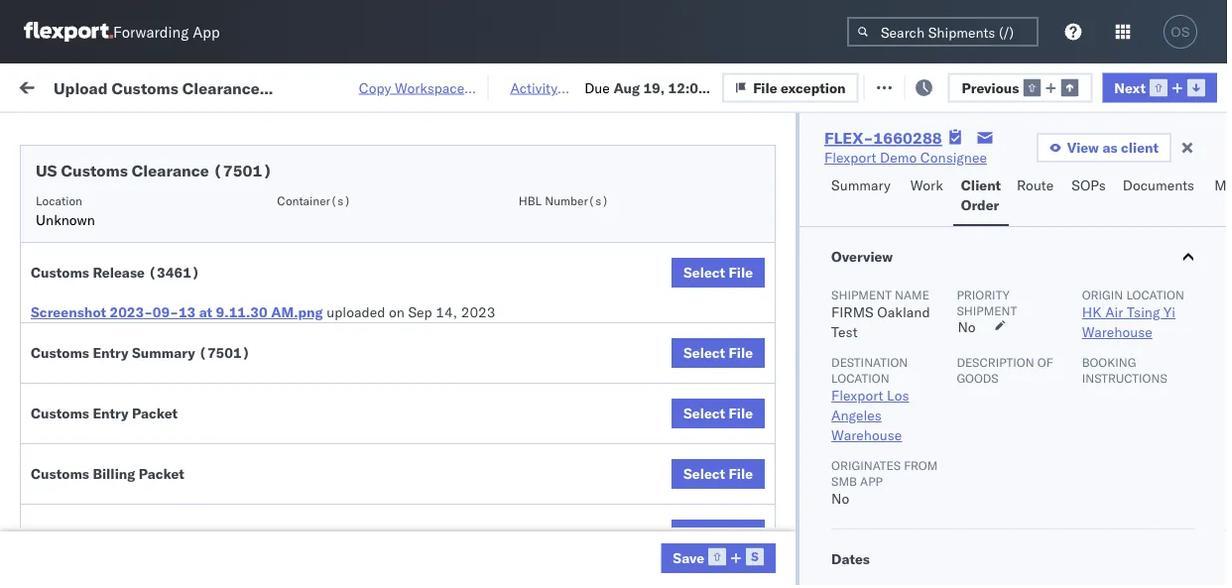 Task type: describe. For each thing, give the bounding box(es) containing it.
select for temp rel doc for inclusion into entry packet
[[684, 526, 725, 543]]

select file button for customs release (3461)
[[672, 258, 765, 288]]

location unknown
[[36, 193, 95, 229]]

3 nov from the top
[[422, 286, 447, 304]]

work inside import work button
[[215, 77, 250, 94]]

firms
[[832, 304, 874, 321]]

7 resize handle column header from the left
[[1189, 154, 1212, 585]]

los up (3461)
[[187, 232, 209, 249]]

flex-1660288
[[825, 128, 942, 148]]

1 ocean fcl from the top
[[607, 199, 677, 216]]

4 pm from the top
[[362, 330, 383, 347]]

packet for customs billing packet
[[139, 465, 184, 483]]

2 resize handle column header from the left
[[504, 154, 528, 585]]

205 on track
[[456, 77, 537, 94]]

4 angeles, from the top
[[213, 450, 267, 467]]

schedule delivery appointment for 11:59 pm pdt, nov 4, 2022
[[46, 198, 244, 215]]

overview button
[[800, 227, 1227, 287]]

4 schedule pickup from los angeles, ca link from the top
[[46, 449, 282, 489]]

1 horizontal spatial exception
[[917, 77, 982, 94]]

temp
[[31, 526, 67, 543]]

hk air tsing yi warehouse link
[[1082, 304, 1176, 341]]

3 resize handle column header from the left
[[573, 154, 597, 585]]

1 11:59 from the top
[[319, 199, 358, 216]]

priority
[[957, 287, 1010, 302]]

flexport. image
[[24, 22, 113, 42]]

0 horizontal spatial on
[[389, 304, 405, 321]]

8 fcl from the top
[[651, 505, 677, 522]]

customs billing packet
[[31, 465, 184, 483]]

select file for customs entry packet
[[684, 405, 753, 422]]

release
[[93, 264, 145, 281]]

3 ca from the top
[[46, 382, 64, 400]]

order
[[961, 196, 999, 214]]

2 pm from the top
[[362, 243, 383, 260]]

3 angeles, from the top
[[213, 363, 267, 380]]

4, for fourth schedule pickup from los angeles, ca link from the bottom
[[451, 243, 464, 260]]

sops
[[1072, 177, 1106, 194]]

from down "upload customs clearance documents" button
[[154, 450, 183, 467]]

3 schedule pickup from los angeles, ca from the top
[[46, 363, 267, 400]]

1 horizontal spatial on
[[485, 77, 501, 94]]

6 pm from the top
[[362, 505, 383, 522]]

1 flex-1846748 from the top
[[1095, 243, 1198, 260]]

12:00
[[668, 79, 707, 96]]

flexport demo consignee
[[825, 149, 987, 166]]

unknown
[[36, 211, 95, 229]]

import
[[167, 77, 212, 94]]

forwarding app
[[113, 22, 220, 41]]

sep
[[408, 304, 432, 321]]

select file for customs entry summary (7501)
[[684, 344, 753, 362]]

2 schedule pickup from los angeles, ca link from the top
[[46, 274, 282, 314]]

1 resize handle column header from the left
[[284, 154, 308, 585]]

4 schedule pickup from los angeles, ca button from the top
[[46, 449, 282, 491]]

next button
[[1103, 73, 1217, 102]]

previous button
[[948, 73, 1093, 102]]

temp rel doc for inclusion into entry packet
[[31, 526, 329, 543]]

view as client
[[1067, 139, 1159, 156]]

0 horizontal spatial at
[[199, 304, 212, 321]]

9 fcl from the top
[[651, 548, 677, 566]]

select file button for customs billing packet
[[672, 459, 765, 489]]

actions
[[1168, 162, 1209, 177]]

description of goods
[[957, 355, 1053, 385]]

location for tsing
[[1127, 287, 1185, 302]]

screenshot 2023-09-13 at 9.11.30 am.png uploaded on sep 14, 2023
[[31, 304, 496, 321]]

app inside originates from smb app no
[[860, 474, 883, 489]]

0 vertical spatial documents
[[1123, 177, 1195, 194]]

1 schedule pickup from los angeles, ca button from the top
[[46, 231, 282, 272]]

sops button
[[1064, 168, 1115, 226]]

4 4, from the top
[[451, 330, 464, 347]]

1 1846748 from the top
[[1138, 243, 1198, 260]]

2 schedule pickup from los angeles, ca button from the top
[[46, 274, 282, 316]]

oakland
[[877, 304, 930, 321]]

upload customs clearance documents button
[[46, 405, 282, 447]]

client name
[[736, 162, 803, 177]]

0 horizontal spatial file exception
[[753, 79, 846, 96]]

delivery for 11:59 pm pdt, nov 4, 2022
[[108, 198, 159, 215]]

id
[[1089, 162, 1101, 177]]

upload customs clearance documents
[[46, 406, 217, 444]]

1 pm from the top
[[362, 199, 383, 216]]

message
[[266, 77, 321, 94]]

2 fcl from the top
[[651, 243, 677, 260]]

4 1846748 from the top
[[1138, 374, 1198, 391]]

flex id
[[1064, 162, 1101, 177]]

19,
[[643, 79, 665, 96]]

9.11.30
[[216, 304, 268, 321]]

4 schedule pickup from los angeles, ca from the top
[[46, 450, 267, 487]]

3 1846748 from the top
[[1138, 330, 1198, 347]]

doc
[[95, 526, 121, 543]]

origin
[[1082, 287, 1123, 302]]

message (0)
[[266, 77, 347, 94]]

1 schedule from the top
[[46, 198, 104, 215]]

customs entry packet
[[31, 405, 178, 422]]

pdt, for 2nd schedule pickup from los angeles, ca link from the top of the page
[[387, 286, 418, 304]]

documents button
[[1115, 168, 1207, 226]]

schedule delivery appointment for 11:59 pm pst, dec 13, 2022
[[46, 504, 244, 521]]

2 vertical spatial packet
[[283, 526, 329, 543]]

schedule delivery appointment link for 11:59 pm pdt, nov 4, 2022
[[46, 197, 244, 217]]

originates from smb app no
[[832, 458, 938, 508]]

uploaded
[[327, 304, 385, 321]]

7 fcl from the top
[[651, 461, 677, 478]]

2 nov from the top
[[422, 243, 447, 260]]

4 flex-1846748 from the top
[[1095, 374, 1198, 391]]

0 horizontal spatial summary
[[132, 344, 195, 362]]

track
[[504, 77, 537, 94]]

client name button
[[726, 158, 835, 178]]

upload customs clearance documents link
[[46, 405, 282, 445]]

select for customs release (3461)
[[684, 264, 725, 281]]

1 pickup from the top
[[108, 232, 151, 249]]

tsing
[[1127, 304, 1160, 321]]

4, for 2nd schedule pickup from los angeles, ca link from the top of the page
[[451, 286, 464, 304]]

consignee inside button
[[865, 162, 922, 177]]

location
[[36, 193, 82, 208]]

2 flex-1846748 from the top
[[1095, 286, 1198, 304]]

shipment
[[957, 303, 1017, 318]]

consignee button
[[855, 158, 1034, 178]]

documents inside upload customs clearance documents
[[46, 426, 117, 444]]

customs down by:
[[61, 161, 128, 181]]

flex-1889466
[[1095, 505, 1198, 522]]

work button
[[903, 168, 953, 226]]

save
[[673, 549, 705, 567]]

rel
[[70, 526, 91, 543]]

consignee up client order on the top
[[921, 149, 987, 166]]

us customs clearance (7501)
[[36, 161, 272, 181]]

originates
[[832, 458, 901, 473]]

2 pickup from the top
[[108, 275, 151, 293]]

los inside destination location flexport los angeles warehouse
[[887, 387, 909, 404]]

customs for customs entry summary (7501)
[[31, 344, 89, 362]]

4 schedule from the top
[[46, 329, 104, 346]]

5 ocean fcl from the top
[[607, 374, 677, 391]]

2023-
[[110, 304, 153, 321]]

4 11:59 from the top
[[319, 330, 358, 347]]

4 fcl from the top
[[651, 330, 677, 347]]

los down 13
[[187, 363, 209, 380]]

1660288
[[873, 128, 942, 148]]

next
[[1115, 79, 1146, 96]]

5 resize handle column header from the left
[[831, 154, 855, 585]]

workitem
[[22, 162, 74, 177]]

as
[[1103, 139, 1118, 156]]

into
[[214, 526, 240, 543]]

schedule delivery appointment button for 11:59 pm pst, dec 13, 2022
[[46, 503, 244, 524]]

air
[[1105, 304, 1123, 321]]

select file for temp rel doc for inclusion into entry packet
[[684, 526, 753, 543]]

4, for third schedule pickup from los angeles, ca link from the top of the page
[[451, 374, 464, 391]]

am.png
[[271, 304, 323, 321]]

import work button
[[159, 64, 258, 108]]

from up the 09-
[[154, 275, 183, 293]]

4 ocean fcl from the top
[[607, 330, 677, 347]]

origin location hk air tsing yi warehouse
[[1082, 287, 1185, 341]]

work
[[57, 72, 108, 99]]

11:59 pm pst, dec 13, 2022
[[319, 505, 509, 522]]

number(s)
[[545, 193, 609, 208]]

1 11:59 pm pdt, nov 4, 2022 from the top
[[319, 199, 502, 216]]

5 pm from the top
[[362, 374, 383, 391]]

1 schedule pickup from los angeles, ca from the top
[[46, 232, 267, 269]]

4 ca from the top
[[46, 470, 64, 487]]

schedule delivery appointment button for 11:59 pm pdt, nov 4, 2022
[[46, 197, 244, 219]]

1 nov from the top
[[422, 199, 447, 216]]

los down "upload customs clearance documents" button
[[187, 450, 209, 467]]

batch action button
[[1086, 71, 1216, 101]]

14,
[[436, 304, 457, 321]]

4 resize handle column header from the left
[[702, 154, 726, 585]]

flex-1660288 link
[[825, 128, 942, 148]]

filtered
[[20, 122, 68, 139]]

upload
[[46, 406, 91, 424]]

customs release (3461)
[[31, 264, 200, 281]]

entry for packet
[[93, 405, 129, 422]]

7 ocean fcl from the top
[[607, 461, 677, 478]]

due aug 19, 12:00 am
[[585, 79, 707, 116]]

Search Shipments (/) text field
[[847, 17, 1039, 47]]

5 nov from the top
[[422, 374, 447, 391]]

2 appointment from the top
[[163, 329, 244, 346]]

3 schedule pickup from los angeles, ca button from the top
[[46, 362, 282, 403]]

from down customs entry summary (7501)
[[154, 363, 183, 380]]

yi
[[1164, 304, 1176, 321]]

5 11:59 from the top
[[319, 374, 358, 391]]

priority shipment
[[957, 287, 1017, 318]]

2 11:59 pm pdt, nov 4, 2022 from the top
[[319, 243, 502, 260]]

inclusion
[[150, 526, 211, 543]]

2 angeles, from the top
[[213, 275, 267, 293]]

2 ca from the top
[[46, 295, 64, 313]]

7 schedule from the top
[[46, 504, 104, 521]]

flex
[[1064, 162, 1086, 177]]

select for customs entry summary (7501)
[[684, 344, 725, 362]]

1 schedule pickup from los angeles, ca link from the top
[[46, 231, 282, 270]]

select for customs billing packet
[[684, 465, 725, 483]]

select file button for customs entry summary (7501)
[[672, 338, 765, 368]]

2 11:59 from the top
[[319, 243, 358, 260]]



Task type: locate. For each thing, give the bounding box(es) containing it.
select file button
[[672, 258, 765, 288], [672, 338, 765, 368], [672, 399, 765, 429], [672, 459, 765, 489], [672, 520, 765, 550]]

0 horizontal spatial name
[[771, 162, 803, 177]]

smb
[[832, 474, 857, 489]]

schedule delivery appointment link down 2023-
[[46, 328, 244, 348]]

1889466
[[1138, 505, 1198, 522]]

0 vertical spatial work
[[215, 77, 250, 94]]

1 vertical spatial work
[[911, 177, 943, 194]]

2 schedule pickup from los angeles, ca from the top
[[46, 275, 267, 313]]

appointment for 11:59 pm pdt, nov 4, 2022
[[163, 198, 244, 215]]

customs up customs billing packet
[[31, 405, 89, 422]]

1 select from the top
[[684, 264, 725, 281]]

1 angeles, from the top
[[213, 232, 267, 249]]

documents
[[1123, 177, 1195, 194], [46, 426, 117, 444]]

route button
[[1009, 168, 1064, 226]]

delivery down 'us customs clearance (7501)' on the left of page
[[108, 198, 159, 215]]

0 vertical spatial delivery
[[108, 198, 159, 215]]

1 vertical spatial entry
[[93, 405, 129, 422]]

no down smb
[[832, 490, 850, 508]]

shipment
[[832, 287, 892, 302]]

1 horizontal spatial location
[[1127, 287, 1185, 302]]

action
[[1159, 77, 1203, 94]]

los
[[187, 232, 209, 249], [187, 275, 209, 293], [187, 363, 209, 380], [887, 387, 909, 404], [187, 450, 209, 467]]

pdt, for fourth schedule pickup from los angeles, ca link from the bottom
[[387, 243, 418, 260]]

ca down the unknown
[[46, 252, 64, 269]]

consignee down flex-1660288 link
[[865, 162, 922, 177]]

3 pickup from the top
[[108, 363, 151, 380]]

6 11:59 from the top
[[319, 505, 358, 522]]

of
[[1038, 355, 1053, 370]]

hbl number(s)
[[519, 193, 609, 208]]

1 ca from the top
[[46, 252, 64, 269]]

app down originates
[[860, 474, 883, 489]]

at right 13
[[199, 304, 212, 321]]

1 vertical spatial schedule delivery appointment
[[46, 329, 244, 346]]

1 horizontal spatial at
[[394, 77, 406, 94]]

0 vertical spatial schedule delivery appointment button
[[46, 197, 244, 219]]

schedule delivery appointment button up for
[[46, 503, 244, 524]]

1 vertical spatial flexport
[[832, 387, 883, 404]]

0 horizontal spatial no
[[832, 490, 850, 508]]

schedule up upload
[[46, 363, 104, 380]]

0 vertical spatial app
[[193, 22, 220, 41]]

0 vertical spatial no
[[958, 318, 976, 336]]

1 horizontal spatial summary
[[832, 177, 891, 194]]

customs for customs release (3461)
[[31, 264, 89, 281]]

from up (3461)
[[154, 232, 183, 249]]

demo
[[880, 149, 917, 166]]

select file for customs billing packet
[[684, 465, 753, 483]]

client inside button
[[736, 162, 768, 177]]

file for customs entry packet
[[729, 405, 753, 422]]

packet
[[132, 405, 178, 422], [139, 465, 184, 483], [283, 526, 329, 543]]

1 schedule delivery appointment button from the top
[[46, 197, 244, 219]]

name left summary button
[[771, 162, 803, 177]]

ca down customs release (3461)
[[46, 295, 64, 313]]

customs up screenshot
[[31, 264, 89, 281]]

0 horizontal spatial app
[[193, 22, 220, 41]]

0 vertical spatial summary
[[832, 177, 891, 194]]

customs entry summary (7501)
[[31, 344, 250, 362]]

entry right upload
[[93, 405, 129, 422]]

pickup down upload customs clearance documents
[[108, 450, 151, 467]]

schedule delivery appointment link up for
[[46, 503, 244, 522]]

3 ocean fcl from the top
[[607, 286, 677, 304]]

1 fcl from the top
[[651, 199, 677, 216]]

0 horizontal spatial work
[[215, 77, 250, 94]]

1 horizontal spatial documents
[[1123, 177, 1195, 194]]

0 vertical spatial schedule delivery appointment link
[[46, 197, 244, 217]]

by:
[[72, 122, 91, 139]]

2 vertical spatial appointment
[[163, 504, 244, 521]]

dec
[[421, 505, 447, 522]]

customs for customs entry packet
[[31, 405, 89, 422]]

5 select file button from the top
[[672, 520, 765, 550]]

select
[[684, 264, 725, 281], [684, 344, 725, 362], [684, 405, 725, 422], [684, 465, 725, 483], [684, 526, 725, 543]]

2 schedule delivery appointment button from the top
[[46, 328, 244, 350]]

goods
[[957, 371, 999, 385]]

6 schedule from the top
[[46, 450, 104, 467]]

1 select file from the top
[[684, 264, 753, 281]]

1 schedule delivery appointment link from the top
[[46, 197, 244, 217]]

0 horizontal spatial client
[[736, 162, 768, 177]]

3 select from the top
[[684, 405, 725, 422]]

(3461)
[[148, 264, 200, 281]]

work
[[215, 77, 250, 94], [911, 177, 943, 194]]

0 horizontal spatial warehouse
[[832, 427, 902, 444]]

select file for customs release (3461)
[[684, 264, 753, 281]]

1 horizontal spatial app
[[860, 474, 883, 489]]

2 1846748 from the top
[[1138, 286, 1198, 304]]

clearance
[[132, 161, 209, 181], [154, 406, 217, 424]]

3 fcl from the top
[[651, 286, 677, 304]]

client for client name
[[736, 162, 768, 177]]

flexport inside destination location flexport los angeles warehouse
[[832, 387, 883, 404]]

schedule delivery appointment button down 2023-
[[46, 328, 244, 350]]

schedule down screenshot
[[46, 329, 104, 346]]

(7501)
[[213, 161, 272, 181], [199, 344, 250, 362]]

3 schedule from the top
[[46, 275, 104, 293]]

schedule delivery appointment down 2023-
[[46, 329, 244, 346]]

3 select file from the top
[[684, 405, 753, 422]]

5 schedule from the top
[[46, 363, 104, 380]]

1 vertical spatial schedule delivery appointment link
[[46, 328, 244, 348]]

1 vertical spatial delivery
[[108, 329, 159, 346]]

schedule delivery appointment up for
[[46, 504, 244, 521]]

entry right into
[[244, 526, 280, 543]]

1 vertical spatial appointment
[[163, 329, 244, 346]]

0 vertical spatial packet
[[132, 405, 178, 422]]

2 select from the top
[[684, 344, 725, 362]]

entry for summary
[[93, 344, 129, 362]]

1 horizontal spatial file exception
[[889, 77, 982, 94]]

clearance inside upload customs clearance documents
[[154, 406, 217, 424]]

5 4, from the top
[[451, 374, 464, 391]]

select file button for customs entry packet
[[672, 399, 765, 429]]

from inside originates from smb app no
[[904, 458, 938, 473]]

flexport
[[825, 149, 877, 166], [832, 387, 883, 404]]

2 vertical spatial schedule delivery appointment button
[[46, 503, 244, 524]]

schedule down upload
[[46, 450, 104, 467]]

file for customs entry summary (7501)
[[729, 344, 753, 362]]

pdt, for 11:59 pm pdt, nov 4, 2022 the schedule delivery appointment link
[[387, 199, 418, 216]]

flexport up angeles
[[832, 387, 883, 404]]

1 horizontal spatial work
[[911, 177, 943, 194]]

summary down the 09-
[[132, 344, 195, 362]]

work right import
[[215, 77, 250, 94]]

ca up temp
[[46, 470, 64, 487]]

8 resize handle column header from the left
[[1192, 154, 1215, 585]]

work inside work "button"
[[911, 177, 943, 194]]

1 vertical spatial no
[[832, 490, 850, 508]]

1 vertical spatial summary
[[132, 344, 195, 362]]

1 vertical spatial documents
[[46, 426, 117, 444]]

me button
[[1207, 168, 1227, 226]]

13,
[[450, 505, 472, 522]]

2 vertical spatial schedule delivery appointment
[[46, 504, 244, 521]]

filtered by:
[[20, 122, 91, 139]]

2 schedule delivery appointment from the top
[[46, 329, 244, 346]]

schedule delivery appointment button down 'us customs clearance (7501)' on the left of page
[[46, 197, 244, 219]]

import work
[[167, 77, 250, 94]]

0 vertical spatial flexport
[[825, 149, 877, 166]]

work down flexport demo consignee link on the top right of page
[[911, 177, 943, 194]]

2023
[[461, 304, 496, 321]]

9 ocean fcl from the top
[[607, 548, 677, 566]]

appointment down 'us customs clearance (7501)' on the left of page
[[163, 198, 244, 215]]

customs left billing
[[31, 465, 89, 483]]

pickup up release
[[108, 232, 151, 249]]

6 fcl from the top
[[651, 417, 677, 435]]

(7501) down import work button
[[213, 161, 272, 181]]

2 vertical spatial schedule delivery appointment link
[[46, 503, 244, 522]]

759
[[364, 77, 390, 94]]

09-
[[153, 304, 179, 321]]

5 fcl from the top
[[651, 374, 677, 391]]

2 delivery from the top
[[108, 329, 159, 346]]

3 11:59 pm pdt, nov 4, 2022 from the top
[[319, 286, 502, 304]]

app up import work
[[193, 22, 220, 41]]

4 pickup from the top
[[108, 450, 151, 467]]

file exception down search shipments (/) text box
[[889, 77, 982, 94]]

at
[[394, 77, 406, 94], [199, 304, 212, 321]]

6 ocean fcl from the top
[[607, 417, 677, 435]]

clearance for (7501)
[[132, 161, 209, 181]]

1 horizontal spatial client
[[961, 177, 1001, 194]]

schedule delivery appointment down 'us customs clearance (7501)' on the left of page
[[46, 198, 244, 215]]

4 nov from the top
[[422, 330, 447, 347]]

location for angeles
[[832, 371, 890, 385]]

4, for 11:59 pm pdt, nov 4, 2022 the schedule delivery appointment link
[[451, 199, 464, 216]]

1 vertical spatial location
[[832, 371, 890, 385]]

4 11:59 pm pdt, nov 4, 2022 from the top
[[319, 330, 502, 347]]

view as client button
[[1037, 133, 1172, 163]]

3 11:59 from the top
[[319, 286, 358, 304]]

0 vertical spatial warehouse
[[1082, 323, 1153, 341]]

delivery down 2023-
[[108, 329, 159, 346]]

1 pdt, from the top
[[387, 199, 418, 216]]

appointment up inclusion on the bottom
[[163, 504, 244, 521]]

5 pdt, from the top
[[387, 374, 418, 391]]

customs down screenshot
[[31, 344, 89, 362]]

risk
[[410, 77, 433, 94]]

name for shipment name firms oakland test
[[895, 287, 930, 302]]

schedule up screenshot
[[46, 275, 104, 293]]

2 select file from the top
[[684, 344, 753, 362]]

no inside originates from smb app no
[[832, 490, 850, 508]]

file exception up client name button
[[753, 79, 846, 96]]

3 pdt, from the top
[[387, 286, 418, 304]]

4 pdt, from the top
[[387, 330, 418, 347]]

los down destination
[[887, 387, 909, 404]]

3 schedule pickup from los angeles, ca link from the top
[[46, 362, 282, 401]]

0 vertical spatial schedule delivery appointment
[[46, 198, 244, 215]]

fcl
[[651, 199, 677, 216], [651, 243, 677, 260], [651, 286, 677, 304], [651, 330, 677, 347], [651, 374, 677, 391], [651, 417, 677, 435], [651, 461, 677, 478], [651, 505, 677, 522], [651, 548, 677, 566]]

workitem button
[[12, 158, 288, 178]]

1 vertical spatial warehouse
[[832, 427, 902, 444]]

packet right into
[[283, 526, 329, 543]]

(7501) for customs entry summary (7501)
[[199, 344, 250, 362]]

my
[[20, 72, 51, 99]]

8 ocean fcl from the top
[[607, 505, 677, 522]]

file for customs billing packet
[[729, 465, 753, 483]]

5 select file from the top
[[684, 526, 753, 543]]

3 delivery from the top
[[108, 504, 159, 521]]

documents down upload
[[46, 426, 117, 444]]

location down destination
[[832, 371, 890, 385]]

1 schedule delivery appointment from the top
[[46, 198, 244, 215]]

3 select file button from the top
[[672, 399, 765, 429]]

due
[[585, 79, 610, 96]]

name inside button
[[771, 162, 803, 177]]

on right 205
[[485, 77, 501, 94]]

1 vertical spatial at
[[199, 304, 212, 321]]

13
[[178, 304, 196, 321]]

0 vertical spatial on
[[485, 77, 501, 94]]

aug
[[614, 79, 640, 96]]

schedule delivery appointment link for 11:59 pm pst, dec 13, 2022
[[46, 503, 244, 522]]

ca up upload
[[46, 382, 64, 400]]

exception up flex-1660288 link
[[781, 79, 846, 96]]

packet for customs entry packet
[[132, 405, 178, 422]]

4,
[[451, 199, 464, 216], [451, 243, 464, 260], [451, 286, 464, 304], [451, 330, 464, 347], [451, 374, 464, 391]]

summary inside button
[[832, 177, 891, 194]]

warehouse inside origin location hk air tsing yi warehouse
[[1082, 323, 1153, 341]]

delivery
[[108, 198, 159, 215], [108, 329, 159, 346], [108, 504, 159, 521]]

batch action
[[1117, 77, 1203, 94]]

Search Work text field
[[561, 71, 777, 101]]

0 horizontal spatial location
[[832, 371, 890, 385]]

hk
[[1082, 304, 1102, 321]]

2 vertical spatial entry
[[244, 526, 280, 543]]

ca
[[46, 252, 64, 269], [46, 295, 64, 313], [46, 382, 64, 400], [46, 470, 64, 487]]

2022
[[467, 199, 502, 216], [467, 243, 502, 260], [467, 286, 502, 304], [467, 330, 502, 347], [467, 374, 502, 391], [475, 505, 509, 522]]

bosch
[[736, 199, 775, 216], [865, 199, 904, 216], [736, 243, 775, 260], [865, 243, 904, 260], [736, 286, 775, 304], [865, 286, 904, 304], [736, 330, 775, 347], [865, 330, 904, 347], [736, 374, 775, 391], [865, 374, 904, 391], [736, 417, 775, 435], [865, 417, 904, 435], [736, 461, 775, 478], [865, 461, 904, 478], [736, 505, 775, 522], [865, 505, 904, 522], [736, 548, 775, 566], [865, 548, 904, 566]]

customs inside upload customs clearance documents
[[94, 406, 150, 424]]

3 schedule delivery appointment link from the top
[[46, 503, 244, 522]]

summary down demo
[[832, 177, 891, 194]]

1 vertical spatial packet
[[139, 465, 184, 483]]

los up 13
[[187, 275, 209, 293]]

0 vertical spatial clearance
[[132, 161, 209, 181]]

test inside shipment name firms oakland test
[[832, 323, 858, 341]]

schedule delivery appointment
[[46, 198, 244, 215], [46, 329, 244, 346], [46, 504, 244, 521]]

(7501) for us customs clearance (7501)
[[213, 161, 272, 181]]

3 schedule delivery appointment from the top
[[46, 504, 244, 521]]

packet down customs entry summary (7501)
[[132, 405, 178, 422]]

name inside shipment name firms oakland test
[[895, 287, 930, 302]]

appointment
[[163, 198, 244, 215], [163, 329, 244, 346], [163, 504, 244, 521]]

0 vertical spatial location
[[1127, 287, 1185, 302]]

0 horizontal spatial exception
[[781, 79, 846, 96]]

1 horizontal spatial name
[[895, 287, 930, 302]]

1 vertical spatial app
[[860, 474, 883, 489]]

location up tsing
[[1127, 287, 1185, 302]]

file for customs release (3461)
[[729, 264, 753, 281]]

delivery for 11:59 pm pst, dec 13, 2022
[[108, 504, 159, 521]]

no down shipment
[[958, 318, 976, 336]]

1 vertical spatial (7501)
[[199, 344, 250, 362]]

resize handle column header
[[284, 154, 308, 585], [504, 154, 528, 585], [573, 154, 597, 585], [702, 154, 726, 585], [831, 154, 855, 585], [1030, 154, 1054, 585], [1189, 154, 1212, 585], [1192, 154, 1215, 585]]

5 11:59 pm pdt, nov 4, 2022 from the top
[[319, 374, 502, 391]]

0 vertical spatial at
[[394, 77, 406, 94]]

overview
[[832, 248, 893, 265]]

1 horizontal spatial warehouse
[[1082, 323, 1153, 341]]

instructions
[[1082, 371, 1168, 385]]

1 4, from the top
[[451, 199, 464, 216]]

6 resize handle column header from the left
[[1030, 154, 1054, 585]]

select file button for temp rel doc for inclusion into entry packet
[[672, 520, 765, 550]]

0 vertical spatial appointment
[[163, 198, 244, 215]]

ocean fcl
[[607, 199, 677, 216], [607, 243, 677, 260], [607, 286, 677, 304], [607, 330, 677, 347], [607, 374, 677, 391], [607, 417, 677, 435], [607, 461, 677, 478], [607, 505, 677, 522], [607, 548, 677, 566]]

name for client name
[[771, 162, 803, 177]]

3 pm from the top
[[362, 286, 383, 304]]

flexport demo consignee link
[[825, 148, 987, 168]]

summary button
[[824, 168, 903, 226]]

11:59 pm pdt, nov 4, 2022
[[319, 199, 502, 216], [319, 243, 502, 260], [319, 286, 502, 304], [319, 330, 502, 347], [319, 374, 502, 391]]

0 vertical spatial (7501)
[[213, 161, 272, 181]]

0 horizontal spatial documents
[[46, 426, 117, 444]]

client inside "button"
[[961, 177, 1001, 194]]

exception down search shipments (/) text box
[[917, 77, 982, 94]]

schedule down 'workitem'
[[46, 198, 104, 215]]

pdt, for third schedule pickup from los angeles, ca link from the top of the page
[[387, 374, 418, 391]]

location inside origin location hk air tsing yi warehouse
[[1127, 287, 1185, 302]]

2 schedule delivery appointment link from the top
[[46, 328, 244, 348]]

3 4, from the top
[[451, 286, 464, 304]]

pickup
[[108, 232, 151, 249], [108, 275, 151, 293], [108, 363, 151, 380], [108, 450, 151, 467]]

warehouse inside destination location flexport los angeles warehouse
[[832, 427, 902, 444]]

1 vertical spatial clearance
[[154, 406, 217, 424]]

select file
[[684, 264, 753, 281], [684, 344, 753, 362], [684, 405, 753, 422], [684, 465, 753, 483], [684, 526, 753, 543]]

1 horizontal spatial no
[[958, 318, 976, 336]]

at left risk
[[394, 77, 406, 94]]

booking
[[1082, 355, 1136, 370]]

759 at risk
[[364, 77, 433, 94]]

entry down 2023-
[[93, 344, 129, 362]]

appointment down 13
[[163, 329, 244, 346]]

clearance down import
[[132, 161, 209, 181]]

2 ocean fcl from the top
[[607, 243, 677, 260]]

client
[[736, 162, 768, 177], [961, 177, 1001, 194]]

entry
[[93, 344, 129, 362], [93, 405, 129, 422], [244, 526, 280, 543]]

1 vertical spatial name
[[895, 287, 930, 302]]

delivery up for
[[108, 504, 159, 521]]

client for client order
[[961, 177, 1001, 194]]

save button
[[661, 544, 776, 573]]

1 vertical spatial on
[[389, 304, 405, 321]]

1 vertical spatial schedule delivery appointment button
[[46, 328, 244, 350]]

customs right upload
[[94, 406, 150, 424]]

shipment name firms oakland test
[[832, 287, 930, 341]]

pickup down customs entry summary (7501)
[[108, 363, 151, 380]]

on
[[485, 77, 501, 94], [389, 304, 405, 321]]

from right originates
[[904, 458, 938, 473]]

2 schedule from the top
[[46, 232, 104, 249]]

customs for customs billing packet
[[31, 465, 89, 483]]

1 appointment from the top
[[163, 198, 244, 215]]

3 flex-1846748 from the top
[[1095, 330, 1198, 347]]

am
[[614, 98, 636, 116]]

205
[[456, 77, 481, 94]]

3 schedule delivery appointment button from the top
[[46, 503, 244, 524]]

2 vertical spatial delivery
[[108, 504, 159, 521]]

select for customs entry packet
[[684, 405, 725, 422]]

bosch ocean test
[[736, 199, 850, 216], [865, 199, 979, 216], [736, 243, 850, 260], [865, 243, 979, 260], [736, 286, 850, 304], [865, 286, 979, 304], [736, 330, 850, 347], [865, 330, 979, 347], [736, 374, 850, 391], [865, 374, 979, 391], [736, 417, 850, 435], [865, 417, 979, 435], [736, 461, 850, 478], [865, 461, 979, 478], [736, 505, 850, 522], [865, 505, 979, 522], [736, 548, 850, 566], [865, 548, 979, 566]]

client order button
[[953, 168, 1009, 226]]

0 vertical spatial name
[[771, 162, 803, 177]]

clearance down customs entry summary (7501)
[[154, 406, 217, 424]]

on left sep
[[389, 304, 405, 321]]

for
[[124, 526, 146, 543]]

location inside destination location flexport los angeles warehouse
[[832, 371, 890, 385]]

file for temp rel doc for inclusion into entry packet
[[729, 526, 753, 543]]

pst,
[[387, 505, 417, 522]]

hbl
[[519, 193, 542, 208]]

name
[[771, 162, 803, 177], [895, 287, 930, 302]]

warehouse down air
[[1082, 323, 1153, 341]]

clearance for documents
[[154, 406, 217, 424]]

schedule up rel
[[46, 504, 104, 521]]

exception
[[917, 77, 982, 94], [781, 79, 846, 96]]

documents down client on the right of the page
[[1123, 177, 1195, 194]]

pickup up 2023-
[[108, 275, 151, 293]]

packet right billing
[[139, 465, 184, 483]]

4 select from the top
[[684, 465, 725, 483]]

flexport down "flex-1660288"
[[825, 149, 877, 166]]

flex-
[[825, 128, 873, 148], [1095, 243, 1138, 260], [1095, 286, 1138, 304], [1095, 330, 1138, 347], [1095, 374, 1138, 391], [1095, 505, 1138, 522]]

appointment for 11:59 pm pst, dec 13, 2022
[[163, 504, 244, 521]]

0 vertical spatial entry
[[93, 344, 129, 362]]

route
[[1017, 177, 1054, 194]]

schedule delivery appointment link down 'us customs clearance (7501)' on the left of page
[[46, 197, 244, 217]]

1 delivery from the top
[[108, 198, 159, 215]]

name up oakland at the bottom right of page
[[895, 287, 930, 302]]

schedule down the unknown
[[46, 232, 104, 249]]

warehouse down angeles
[[832, 427, 902, 444]]

2 pdt, from the top
[[387, 243, 418, 260]]

(7501) down the 9.11.30
[[199, 344, 250, 362]]

me
[[1215, 177, 1227, 194]]

forwarding app link
[[24, 22, 220, 42]]



Task type: vqa. For each thing, say whether or not it's contained in the screenshot.
the Origin location HK Air Tsing Yi Warehouse
yes



